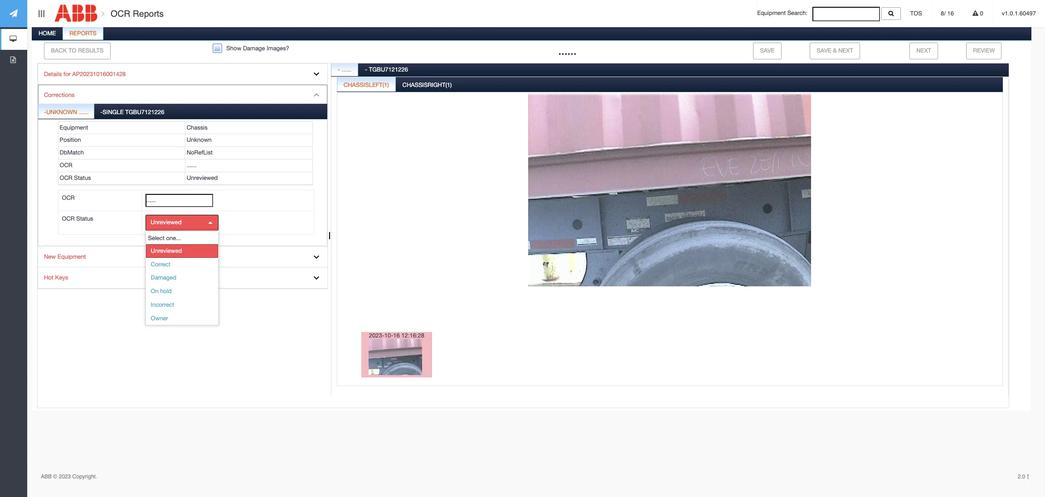 Task type: describe. For each thing, give the bounding box(es) containing it.
tos
[[911, 10, 923, 17]]

tab list containing chassisleft(1)
[[337, 76, 1003, 412]]

to
[[68, 47, 76, 54]]

review
[[974, 47, 995, 54]]

save & next button
[[810, 43, 860, 59]]

0 button
[[964, 0, 993, 27]]

save & next
[[817, 47, 854, 54]]

on
[[151, 288, 159, 295]]

2 vertical spatial equipment
[[58, 254, 86, 260]]

8/ 16
[[941, 10, 954, 17]]

details for ap20231016001428 link
[[38, 64, 327, 85]]

owner
[[151, 315, 168, 322]]

...... inside -unknown ...... link
[[79, 109, 89, 116]]

home
[[39, 30, 56, 37]]

- ...... link
[[332, 61, 358, 79]]

select
[[148, 235, 165, 242]]

row group inside menu item
[[58, 122, 312, 185]]

1 vertical spatial status
[[76, 215, 93, 222]]

corrections link
[[38, 85, 327, 106]]

...... inside - ...... link
[[342, 66, 352, 73]]

incorrect
[[151, 302, 174, 309]]

16 inside 8/ 16 dropdown button
[[948, 10, 954, 17]]

1 vertical spatial ocr status
[[62, 215, 93, 222]]

results
[[78, 47, 104, 54]]

©
[[53, 474, 57, 480]]

equipment for equipment
[[60, 124, 88, 131]]

show damage images?
[[226, 45, 289, 52]]

chassisleft(1)
[[344, 81, 389, 88]]

unreviewed list box
[[145, 215, 219, 231]]

position
[[60, 137, 81, 144]]

- for -single tgbu7121226
[[100, 109, 103, 116]]

equipment search:
[[758, 10, 813, 16]]

single
[[103, 109, 124, 116]]

abb
[[41, 474, 52, 480]]

tab list containing - ......
[[331, 61, 1009, 414]]

search:
[[788, 10, 808, 16]]

- for - ......
[[338, 66, 340, 73]]

new equipment
[[44, 254, 86, 260]]

search image
[[889, 10, 894, 16]]

16 inside ...... tab list
[[393, 332, 400, 339]]

save button
[[754, 43, 782, 59]]

back to results button
[[44, 43, 110, 59]]

home link
[[32, 25, 62, 43]]

tgbu7121226 inside - tgbu7121226 link
[[369, 66, 408, 73]]

2.0
[[1018, 474, 1027, 480]]

list box containing unreviewed
[[146, 244, 218, 407]]

copyright.
[[72, 474, 97, 480]]

chassis
[[187, 124, 208, 131]]

-single tgbu7121226
[[100, 109, 164, 116]]

on hold option
[[146, 285, 218, 299]]

2 next from the left
[[917, 47, 932, 54]]

- tgbu7121226 link
[[359, 61, 415, 79]]

reports link
[[63, 25, 103, 43]]

tgbu7121226 inside -single tgbu7121226 link
[[125, 109, 164, 116]]

hot keys link
[[38, 268, 327, 289]]

8/
[[941, 10, 946, 17]]

0 vertical spatial unknown
[[46, 109, 77, 116]]

-unknown ...... link
[[39, 104, 94, 118]]

tab list inside menu
[[38, 104, 327, 246]]

-single tgbu7121226 link
[[95, 104, 170, 118]]

ocr status inside "row group"
[[60, 175, 91, 181]]

-unknown ......
[[44, 109, 89, 116]]



Task type: locate. For each thing, give the bounding box(es) containing it.
menu item inside ...... tab list
[[38, 85, 327, 247]]

tgbu7121226 up chassisleft(1)
[[369, 66, 408, 73]]

hot
[[44, 275, 53, 281]]

select one...
[[148, 235, 181, 242]]

menu item
[[38, 85, 327, 247]]

unreviewed inside list box
[[151, 219, 182, 226]]

unreviewed
[[187, 175, 218, 181], [151, 219, 182, 226], [151, 248, 182, 254]]

list box
[[146, 244, 218, 407]]

abb © 2023 copyright.
[[41, 474, 97, 480]]

0 vertical spatial status
[[74, 175, 91, 181]]

noreflist
[[187, 149, 213, 156]]

0 vertical spatial ocr status
[[60, 175, 91, 181]]

unreviewed down noreflist
[[187, 175, 218, 181]]

0 horizontal spatial tgbu7121226
[[125, 109, 164, 116]]

0 vertical spatial 16
[[948, 10, 954, 17]]

save for save
[[760, 47, 775, 54]]

tab list
[[331, 61, 1009, 414], [337, 76, 1003, 412], [38, 104, 327, 246]]

0 vertical spatial unreviewed
[[187, 175, 218, 181]]

ap20231016001428
[[72, 71, 126, 77]]

8/ 16 button
[[932, 0, 963, 27]]

equipment inside menu item
[[60, 124, 88, 131]]

0 horizontal spatial unknown
[[46, 109, 77, 116]]

status down dbmatch
[[74, 175, 91, 181]]

12:16:28
[[402, 332, 425, 339]]

corrections
[[44, 92, 75, 99]]

for
[[64, 71, 71, 77]]

- tgbu7121226
[[365, 66, 408, 73]]

save down equipment search:
[[760, 47, 775, 54]]

16 right the 8/
[[948, 10, 954, 17]]

equipment for equipment search:
[[758, 10, 786, 16]]

- right -unknown ......
[[100, 109, 103, 116]]

1 horizontal spatial save
[[817, 47, 832, 54]]

next button
[[910, 43, 939, 59]]

chassisleft(1) link
[[337, 76, 395, 95]]

owner option
[[146, 312, 218, 326]]

1 horizontal spatial next
[[917, 47, 932, 54]]

16
[[948, 10, 954, 17], [393, 332, 400, 339]]

on hold
[[151, 288, 172, 295]]

unreviewed inside option
[[151, 248, 182, 254]]

1 horizontal spatial 16
[[948, 10, 954, 17]]

2 save from the left
[[817, 47, 832, 54]]

None field
[[813, 7, 880, 21], [145, 194, 213, 207], [813, 7, 880, 21], [145, 194, 213, 207]]

reports
[[133, 9, 164, 19], [70, 30, 97, 37]]

row group containing equipment
[[58, 122, 312, 185]]

equipment right new
[[58, 254, 86, 260]]

1 vertical spatial 16
[[393, 332, 400, 339]]

next down tos "dropdown button"
[[917, 47, 932, 54]]

0 vertical spatial reports
[[133, 9, 164, 19]]

save
[[760, 47, 775, 54], [817, 47, 832, 54]]

1 vertical spatial unknown
[[187, 137, 212, 144]]

tos button
[[902, 0, 932, 27]]

menu item containing corrections
[[38, 85, 327, 247]]

ocr status
[[60, 175, 91, 181], [62, 215, 93, 222]]

unknown
[[46, 109, 77, 116], [187, 137, 212, 144]]

long arrow up image
[[1027, 474, 1030, 480]]

dbmatch
[[60, 149, 84, 156]]

status
[[74, 175, 91, 181], [76, 215, 93, 222]]

new
[[44, 254, 56, 260]]

menu inside ...... tab list
[[38, 63, 328, 289]]

save left &
[[817, 47, 832, 54]]

unreviewed option
[[146, 244, 218, 258]]

equipment
[[758, 10, 786, 16], [60, 124, 88, 131], [58, 254, 86, 260]]

next right &
[[839, 47, 854, 54]]

hot keys
[[44, 275, 68, 281]]

hold
[[160, 288, 172, 295]]

0 vertical spatial tgbu7121226
[[369, 66, 408, 73]]

- for -unknown ......
[[44, 109, 46, 116]]

1 vertical spatial tgbu7121226
[[125, 109, 164, 116]]

incorrect option
[[146, 299, 218, 312]]

one...
[[166, 235, 181, 242]]

navigation
[[0, 0, 27, 71]]

save for save & next
[[817, 47, 832, 54]]

equipment up position
[[60, 124, 88, 131]]

0
[[979, 10, 984, 17]]

unreviewed down select one...
[[151, 248, 182, 254]]

back to results
[[51, 47, 104, 54]]

0 horizontal spatial 16
[[393, 332, 400, 339]]

damage
[[243, 45, 265, 52]]

- for - tgbu7121226
[[365, 66, 367, 73]]

correct option
[[146, 258, 218, 271]]

1 next from the left
[[839, 47, 854, 54]]

10-
[[385, 332, 393, 339]]

v1.0.1.60497 button
[[993, 0, 1046, 27]]

review button
[[967, 43, 1002, 59]]

0 vertical spatial equipment
[[758, 10, 786, 16]]

2023
[[59, 474, 71, 480]]

status inside "row group"
[[74, 175, 91, 181]]

1 vertical spatial equipment
[[60, 124, 88, 131]]

details for ap20231016001428
[[44, 71, 126, 77]]

next
[[839, 47, 854, 54], [917, 47, 932, 54]]

bars image
[[37, 10, 45, 17]]

- down corrections
[[44, 109, 46, 116]]

new equipment link
[[38, 247, 327, 268]]

warning image
[[973, 10, 979, 16]]

menu containing details for ap20231016001428
[[38, 63, 328, 289]]

tgbu7121226 right single
[[125, 109, 164, 116]]

2023-
[[369, 332, 385, 339]]

row group
[[58, 122, 312, 185]]

equipment left search:
[[758, 10, 786, 16]]

status up new equipment
[[76, 215, 93, 222]]

1 vertical spatial reports
[[70, 30, 97, 37]]

1 horizontal spatial reports
[[133, 9, 164, 19]]

unknown down corrections
[[46, 109, 77, 116]]

unreviewed up select one...
[[151, 219, 182, 226]]

- up chassisleft(1) link
[[338, 66, 340, 73]]

ocr status down dbmatch
[[60, 175, 91, 181]]

images?
[[267, 45, 289, 52]]

-
[[338, 66, 340, 73], [365, 66, 367, 73], [44, 109, 46, 116], [100, 109, 103, 116]]

&
[[833, 47, 837, 54]]

show
[[226, 45, 241, 52]]

tgbu7121226
[[369, 66, 408, 73], [125, 109, 164, 116]]

...... tab list
[[30, 25, 1032, 414]]

unreviewed inside "row group"
[[187, 175, 218, 181]]

......
[[559, 44, 577, 57], [342, 66, 352, 73], [79, 109, 89, 116], [187, 162, 197, 169]]

ocr reports
[[108, 9, 164, 19]]

ocr status up new equipment
[[62, 215, 93, 222]]

0 horizontal spatial save
[[760, 47, 775, 54]]

16 left 12:16:28
[[393, 332, 400, 339]]

reports inside ...... tab list
[[70, 30, 97, 37]]

2023-10-16 12:16:28
[[369, 332, 425, 339]]

damaged
[[151, 275, 176, 281]]

v1.0.1.60497
[[1002, 10, 1036, 17]]

chassisright(1)
[[403, 81, 452, 88]]

keys
[[55, 275, 68, 281]]

1 horizontal spatial unknown
[[187, 137, 212, 144]]

back
[[51, 47, 67, 54]]

tab list containing -unknown ......
[[38, 104, 327, 246]]

1 vertical spatial unreviewed
[[151, 219, 182, 226]]

- up chassisleft(1)
[[365, 66, 367, 73]]

damaged option
[[146, 271, 218, 285]]

details
[[44, 71, 62, 77]]

1 save from the left
[[760, 47, 775, 54]]

menu
[[38, 63, 328, 289]]

1 horizontal spatial tgbu7121226
[[369, 66, 408, 73]]

correct
[[151, 261, 171, 268]]

- ......
[[338, 66, 352, 73]]

unknown up noreflist
[[187, 137, 212, 144]]

ocr
[[111, 9, 130, 19], [60, 162, 72, 169], [60, 175, 72, 181], [62, 194, 75, 201], [62, 215, 75, 222]]

chassisright(1) link
[[396, 76, 458, 95]]

0 horizontal spatial reports
[[70, 30, 97, 37]]

2 vertical spatial unreviewed
[[151, 248, 182, 254]]

0 horizontal spatial next
[[839, 47, 854, 54]]



Task type: vqa. For each thing, say whether or not it's contained in the screenshot.
Transaction ID:
no



